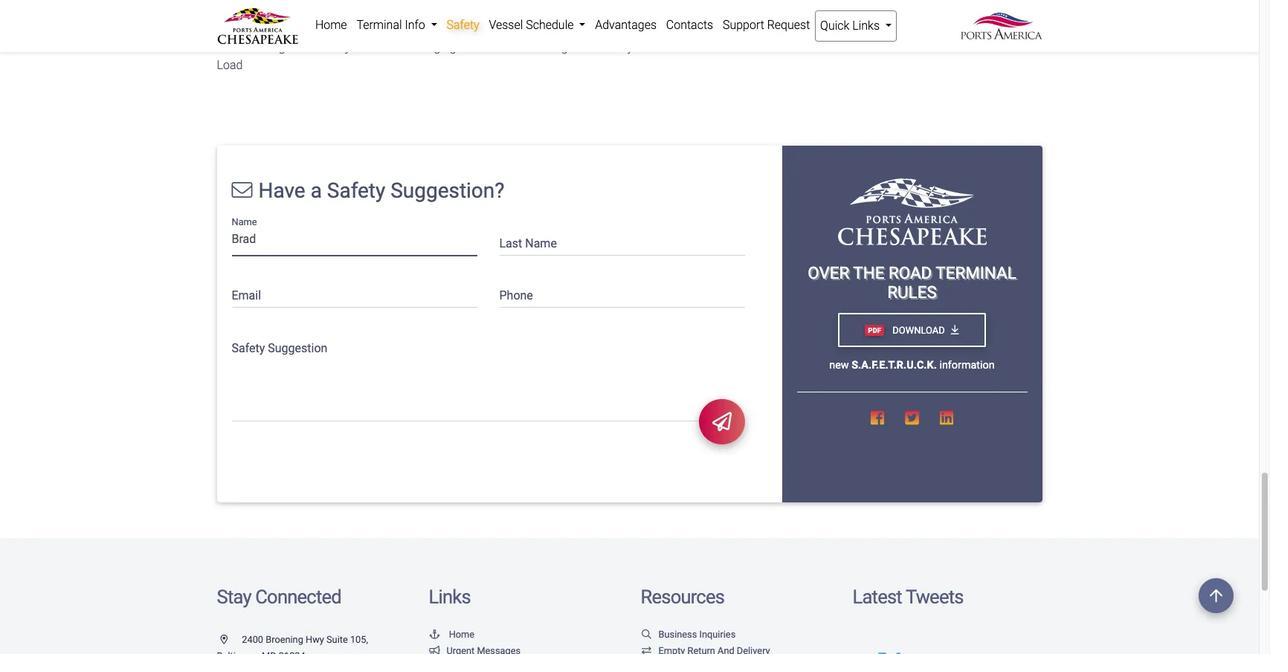 Task type: describe. For each thing, give the bounding box(es) containing it.
0 vertical spatial home
[[315, 18, 347, 32]]

latest
[[853, 586, 902, 609]]

new
[[830, 359, 849, 372]]

2 - from the left
[[402, 40, 406, 54]]

stay connected
[[217, 586, 341, 609]]

last
[[499, 236, 522, 250]]

#6
[[386, 40, 399, 54]]

safety link
[[442, 10, 484, 40]]

longshore for nmsa - longshore safety video #7 - forklift
[[542, 40, 597, 54]]

1 horizontal spatial name
[[525, 236, 557, 250]]

email
[[232, 289, 261, 303]]

business inquiries
[[659, 629, 736, 641]]

safety down the advantages
[[600, 40, 633, 54]]

latest tweets
[[853, 586, 964, 609]]

road
[[889, 263, 932, 282]]

2400
[[242, 635, 263, 646]]

1 - from the left
[[253, 40, 256, 54]]

support request link
[[718, 10, 815, 40]]

arrow to bottom image
[[951, 325, 959, 335]]

bullhorn image
[[429, 647, 441, 655]]

map marker alt image
[[221, 636, 240, 646]]

have a safety suggestion?
[[258, 178, 505, 203]]

nmsa - longshore safety video #6 - swinging load
[[217, 40, 456, 72]]

0 vertical spatial name
[[232, 216, 257, 227]]

have
[[258, 178, 305, 203]]

nmsa - longshore safety video #7 - forklift
[[499, 40, 727, 54]]

over the road terminal rules
[[808, 263, 1017, 302]]

load
[[217, 58, 243, 72]]

safety up the swinging
[[447, 18, 479, 32]]

download
[[890, 325, 945, 336]]

Name text field
[[232, 227, 477, 256]]

4 - from the left
[[685, 40, 688, 54]]

suggestion
[[268, 341, 328, 355]]

pdf
[[868, 326, 882, 334]]

0 horizontal spatial home link
[[311, 10, 352, 40]]

quick links link
[[815, 10, 897, 42]]

seagirt terminal image
[[838, 178, 987, 245]]

quick links
[[820, 19, 883, 33]]

anchor image
[[429, 631, 441, 640]]

suite
[[327, 635, 348, 646]]

links inside quick links link
[[853, 19, 880, 33]]

inquiries
[[699, 629, 736, 641]]

nmsa for nmsa - longshore safety video #7 - forklift
[[499, 40, 533, 54]]

vessel schedule link
[[484, 10, 590, 40]]

facebook square image
[[871, 411, 884, 427]]

advantages
[[595, 18, 657, 32]]

Phone text field
[[499, 279, 745, 308]]

swinging
[[409, 40, 456, 54]]

terminal
[[936, 263, 1017, 282]]



Task type: vqa. For each thing, say whether or not it's contained in the screenshot.
the leftmost Name
yes



Task type: locate. For each thing, give the bounding box(es) containing it.
nmsa
[[217, 40, 250, 54], [499, 40, 533, 54]]

2 video from the left
[[636, 40, 665, 54]]

support request
[[723, 18, 810, 32]]

stay
[[217, 586, 251, 609]]

forklift
[[691, 40, 727, 54]]

request
[[767, 18, 810, 32]]

connected
[[255, 586, 341, 609]]

phone
[[499, 289, 533, 303]]

0 vertical spatial links
[[853, 19, 880, 33]]

twitter square image
[[905, 411, 919, 427]]

1 vertical spatial links
[[429, 586, 471, 609]]

0 horizontal spatial home
[[315, 18, 347, 32]]

vessel schedule
[[489, 18, 577, 32]]

safety suggestion
[[232, 341, 328, 355]]

video for #7
[[636, 40, 665, 54]]

0 horizontal spatial longshore
[[259, 40, 315, 54]]

quick
[[820, 19, 850, 33]]

2400 broening hwy suite 105, baltimore, md 21224
[[217, 635, 368, 655]]

linkedin image
[[940, 411, 954, 427]]

hwy
[[306, 635, 324, 646]]

md
[[262, 651, 276, 655]]

suggestion?
[[391, 178, 505, 203]]

nmsa inside 'nmsa - longshore safety video #6 - swinging load'
[[217, 40, 250, 54]]

-
[[253, 40, 256, 54], [402, 40, 406, 54], [536, 40, 539, 54], [685, 40, 688, 54]]

Email text field
[[232, 279, 477, 308]]

home link up bullhorn image
[[429, 629, 475, 641]]

links
[[853, 19, 880, 33], [429, 586, 471, 609]]

a
[[311, 178, 322, 203]]

video
[[353, 40, 383, 54], [636, 40, 665, 54]]

go to top image
[[1199, 579, 1234, 614]]

1 horizontal spatial video
[[636, 40, 665, 54]]

support
[[723, 18, 764, 32]]

schedule
[[526, 18, 574, 32]]

Last Name text field
[[499, 227, 745, 256]]

terminal info
[[357, 18, 428, 32]]

nmsa for nmsa - longshore safety video #6 - swinging load
[[217, 40, 250, 54]]

links right quick
[[853, 19, 880, 33]]

1 video from the left
[[353, 40, 383, 54]]

1 vertical spatial name
[[525, 236, 557, 250]]

video inside 'nmsa - longshore safety video #6 - swinging load'
[[353, 40, 383, 54]]

terminal info link
[[352, 10, 442, 40]]

name
[[232, 216, 257, 227], [525, 236, 557, 250]]

0 horizontal spatial links
[[429, 586, 471, 609]]

0 horizontal spatial name
[[232, 216, 257, 227]]

info
[[405, 18, 425, 32]]

contacts link
[[662, 10, 718, 40]]

search image
[[641, 631, 653, 640]]

home up 'nmsa - longshore safety video #6 - swinging load'
[[315, 18, 347, 32]]

0 vertical spatial home link
[[311, 10, 352, 40]]

over
[[808, 263, 850, 282]]

video left #6
[[353, 40, 383, 54]]

0 horizontal spatial nmsa
[[217, 40, 250, 54]]

video for #6
[[353, 40, 383, 54]]

name up email
[[232, 216, 257, 227]]

nmsa down vessel at the left top of the page
[[499, 40, 533, 54]]

home link left terminal
[[311, 10, 352, 40]]

resources
[[641, 586, 725, 609]]

rules
[[888, 283, 937, 302]]

105,
[[350, 635, 368, 646]]

safety right a
[[327, 178, 385, 203]]

1 horizontal spatial links
[[853, 19, 880, 33]]

video left #7
[[636, 40, 665, 54]]

contacts
[[666, 18, 713, 32]]

1 vertical spatial home link
[[429, 629, 475, 641]]

2 longshore from the left
[[542, 40, 597, 54]]

1 longshore from the left
[[259, 40, 315, 54]]

advantages link
[[590, 10, 662, 40]]

home right anchor 'image'
[[449, 629, 475, 641]]

21224
[[279, 651, 305, 655]]

longshore inside 'nmsa - longshore safety video #6 - swinging load'
[[259, 40, 315, 54]]

1 horizontal spatial home link
[[429, 629, 475, 641]]

name right "last"
[[525, 236, 557, 250]]

information
[[940, 359, 995, 372]]

broening
[[266, 635, 303, 646]]

longshore
[[259, 40, 315, 54], [542, 40, 597, 54]]

business inquiries link
[[641, 629, 736, 641]]

business
[[659, 629, 697, 641]]

new s.a.f.e.t.r.u.c.k. information
[[830, 359, 995, 372]]

0 horizontal spatial video
[[353, 40, 383, 54]]

home link
[[311, 10, 352, 40], [429, 629, 475, 641]]

2 nmsa from the left
[[499, 40, 533, 54]]

links up anchor 'image'
[[429, 586, 471, 609]]

1 horizontal spatial home
[[449, 629, 475, 641]]

s.a.f.e.t.r.u.c.k.
[[852, 359, 937, 372]]

safety inside 'nmsa - longshore safety video #6 - swinging load'
[[317, 40, 350, 54]]

the
[[853, 263, 885, 282]]

nmsa up load
[[217, 40, 250, 54]]

baltimore,
[[217, 651, 259, 655]]

home
[[315, 18, 347, 32], [449, 629, 475, 641]]

vessel
[[489, 18, 523, 32]]

1 vertical spatial home
[[449, 629, 475, 641]]

safety
[[447, 18, 479, 32], [317, 40, 350, 54], [600, 40, 633, 54], [327, 178, 385, 203], [232, 341, 265, 355]]

tweets
[[906, 586, 964, 609]]

safety left suggestion
[[232, 341, 265, 355]]

safety left #6
[[317, 40, 350, 54]]

#7
[[668, 40, 682, 54]]

last name
[[499, 236, 557, 250]]

1 horizontal spatial nmsa
[[499, 40, 533, 54]]

3 - from the left
[[536, 40, 539, 54]]

1 nmsa from the left
[[217, 40, 250, 54]]

2400 broening hwy suite 105, baltimore, md 21224 link
[[217, 635, 368, 655]]

Safety Suggestion text field
[[232, 332, 745, 422]]

terminal
[[357, 18, 402, 32]]

1 horizontal spatial longshore
[[542, 40, 597, 54]]

longshore for nmsa - longshore safety video #6 - swinging load
[[259, 40, 315, 54]]

exchange image
[[641, 647, 653, 655]]



